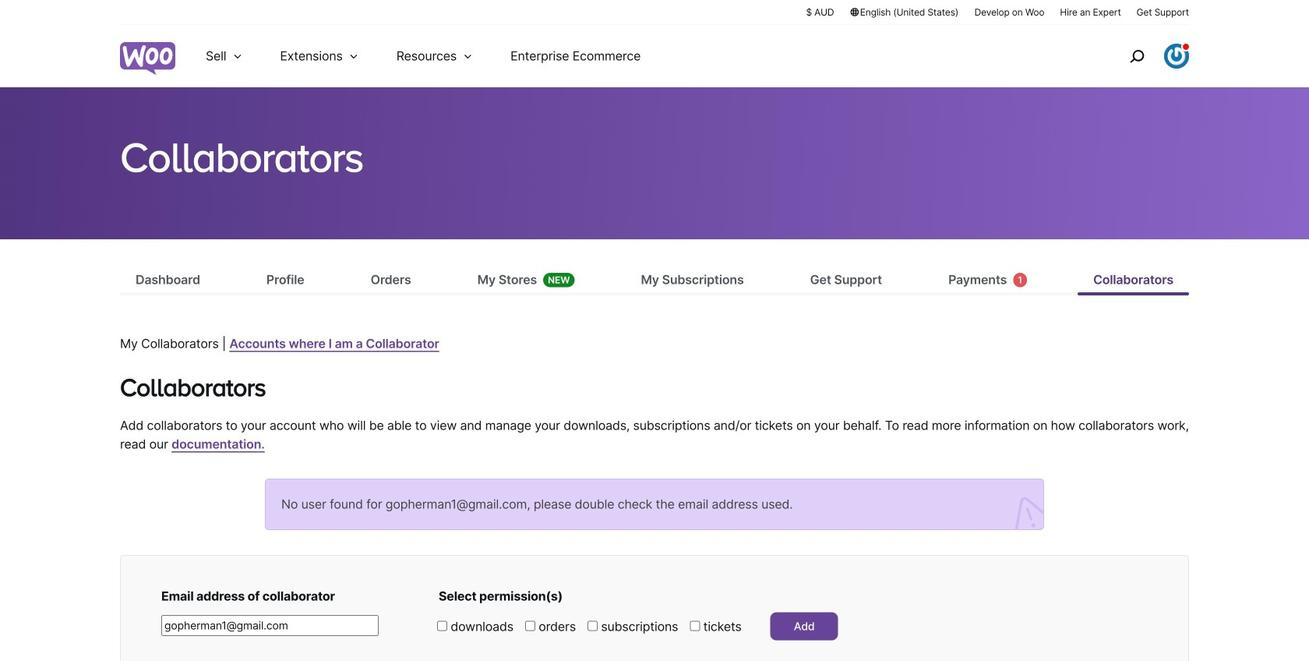 Task type: describe. For each thing, give the bounding box(es) containing it.
search image
[[1125, 44, 1150, 69]]

open account menu image
[[1165, 44, 1190, 69]]



Task type: locate. For each thing, give the bounding box(es) containing it.
None checkbox
[[437, 621, 448, 631], [526, 621, 536, 631], [690, 621, 700, 631], [437, 621, 448, 631], [526, 621, 536, 631], [690, 621, 700, 631]]

service navigation menu element
[[1097, 31, 1190, 81]]

None checkbox
[[588, 621, 598, 631]]



